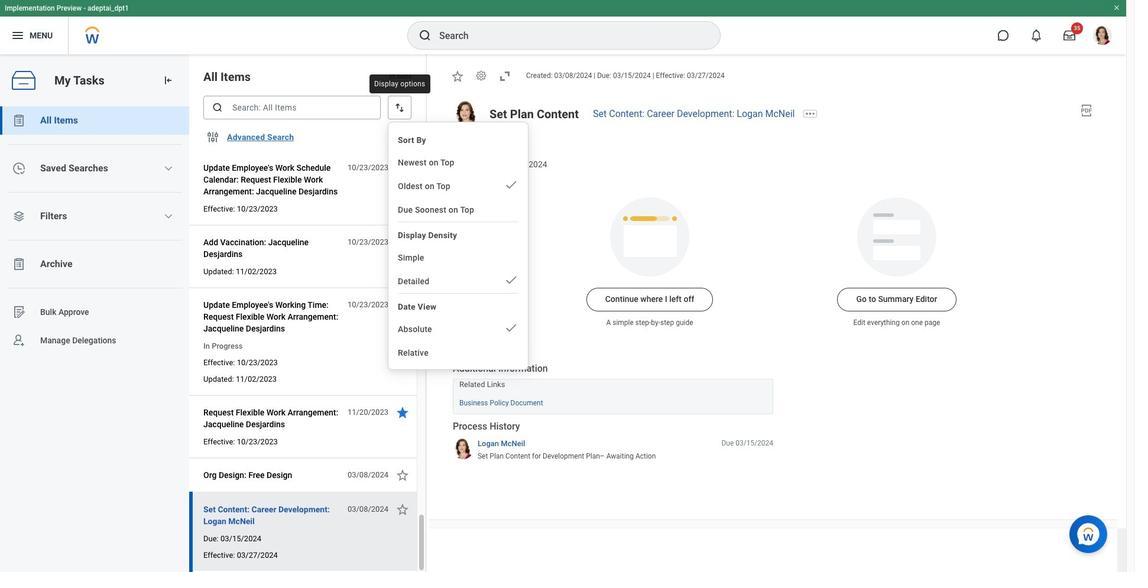 Task type: locate. For each thing, give the bounding box(es) containing it.
close environment banner image
[[1113, 4, 1120, 11]]

chevron down image
[[164, 164, 173, 173]]

2 vertical spatial star image
[[396, 468, 410, 482]]

star image
[[451, 69, 465, 83], [396, 161, 410, 175], [396, 406, 410, 420], [396, 503, 410, 517]]

1 vertical spatial star image
[[396, 298, 410, 312]]

chevron down image
[[164, 212, 173, 221]]

3 star image from the top
[[396, 468, 410, 482]]

2 vertical spatial check image
[[504, 321, 519, 335]]

additional information region
[[453, 362, 773, 414]]

0 vertical spatial star image
[[396, 235, 410, 250]]

list
[[0, 106, 189, 355]]

fullscreen image
[[498, 69, 512, 83]]

Search Workday  search field
[[439, 22, 696, 48]]

banner
[[0, 0, 1126, 54]]

0 vertical spatial check image
[[504, 178, 519, 192]]

star image
[[396, 235, 410, 250], [396, 298, 410, 312], [396, 468, 410, 482]]

1 vertical spatial check image
[[504, 273, 519, 287]]

check image
[[504, 178, 519, 192], [504, 273, 519, 287], [504, 321, 519, 335]]

tooltip
[[367, 72, 433, 96]]

user plus image
[[12, 333, 26, 348]]

1 star image from the top
[[396, 235, 410, 250]]

gear image
[[475, 70, 487, 82]]

item list element
[[189, 0, 427, 572]]

rename image
[[12, 305, 26, 319]]

menu
[[388, 127, 528, 365]]

search image
[[212, 102, 223, 114]]



Task type: describe. For each thing, give the bounding box(es) containing it.
notifications large image
[[1031, 30, 1042, 41]]

2 star image from the top
[[396, 298, 410, 312]]

justify image
[[11, 28, 25, 43]]

profile logan mcneil image
[[1093, 26, 1112, 47]]

clipboard image
[[12, 114, 26, 128]]

1 check image from the top
[[504, 178, 519, 192]]

clipboard image
[[12, 257, 26, 271]]

employee's photo (logan mcneil) image
[[453, 101, 480, 128]]

sort image
[[394, 102, 406, 114]]

inbox large image
[[1064, 30, 1075, 41]]

clock check image
[[12, 161, 26, 176]]

3 check image from the top
[[504, 321, 519, 335]]

Search: All Items text field
[[203, 96, 381, 119]]

view printable version (pdf) image
[[1080, 103, 1094, 118]]

configure image
[[206, 130, 220, 144]]

search image
[[418, 28, 432, 43]]

perspective image
[[12, 209, 26, 223]]

transformation import image
[[162, 74, 174, 86]]

2 check image from the top
[[504, 273, 519, 287]]

process history region
[[453, 420, 773, 465]]



Task type: vqa. For each thing, say whether or not it's contained in the screenshot.
user plus IMAGE
yes



